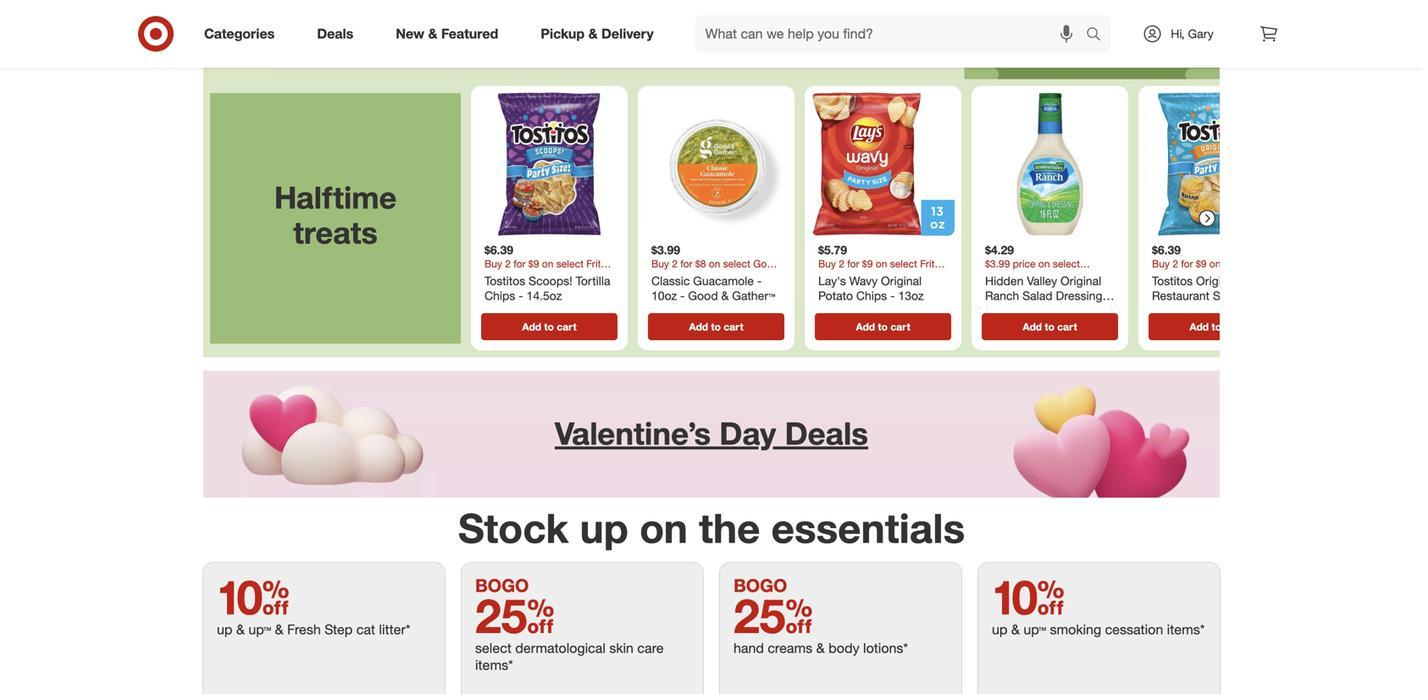 Task type: locate. For each thing, give the bounding box(es) containing it.
new & featured link
[[381, 15, 520, 53]]

add to cart button
[[481, 313, 618, 340], [648, 313, 785, 340], [815, 313, 951, 340], [982, 313, 1118, 340], [1149, 313, 1285, 340]]

$6.39
[[485, 243, 514, 257], [1152, 243, 1181, 257]]

original right wavy
[[881, 274, 922, 288]]

&
[[428, 25, 438, 42], [589, 25, 598, 42], [721, 288, 729, 303], [236, 622, 245, 638], [275, 622, 283, 638], [1011, 622, 1020, 638], [816, 640, 825, 657]]

bogo down stock
[[475, 575, 529, 597]]

0 horizontal spatial 10
[[217, 568, 290, 626]]

add to cart button for -
[[815, 313, 951, 340]]

to for -
[[878, 321, 888, 333]]

1 10 from the left
[[217, 568, 290, 626]]

™ for 10 up & up ™ smoking cessation items*
[[1039, 622, 1046, 638]]

4 add to cart button from the left
[[982, 313, 1118, 340]]

1 horizontal spatial tortilla
[[1243, 288, 1277, 303]]

10 inside 10 up & up ™ & fresh step cat litter*
[[217, 568, 290, 626]]

select dermatological skin care items*
[[475, 640, 664, 674]]

items* down 'select' at the left of page
[[475, 657, 513, 674]]

5 add to cart from the left
[[1190, 321, 1244, 333]]

tostitos scoops! tortilla chips - 14.5oz image
[[478, 93, 621, 236]]

4 add from the left
[[1023, 321, 1042, 333]]

1 horizontal spatial 25
[[734, 587, 813, 645]]

care
[[637, 640, 664, 657]]

chips inside the lay's wavy original potato chips - 13oz
[[856, 288, 887, 303]]

to
[[544, 321, 554, 333], [711, 321, 721, 333], [878, 321, 888, 333], [1045, 321, 1055, 333], [1212, 321, 1222, 333]]

- left 13oz
[[891, 288, 895, 303]]

2 bogo from the left
[[734, 575, 787, 597]]

0 horizontal spatial tortilla
[[576, 274, 610, 288]]

$4.29 link
[[979, 93, 1122, 310]]

classic guacamole - 10oz - good & gather™ image
[[645, 93, 788, 236]]

1 vertical spatial deals
[[785, 415, 868, 452]]

add
[[522, 321, 541, 333], [689, 321, 708, 333], [856, 321, 875, 333], [1023, 321, 1042, 333], [1190, 321, 1209, 333]]

original
[[881, 274, 922, 288], [1196, 274, 1237, 288]]

$6.39 up tostitos scoops! tortilla chips - 14.5oz
[[485, 243, 514, 257]]

2 $6.39 from the left
[[1152, 243, 1181, 257]]

valentine's day deals
[[555, 415, 868, 452]]

1 original from the left
[[881, 274, 922, 288]]

0 vertical spatial deals
[[317, 25, 354, 42]]

tostitos
[[485, 274, 525, 288], [1152, 274, 1193, 288]]

0 horizontal spatial tostitos
[[485, 274, 525, 288]]

0 horizontal spatial chips
[[485, 288, 515, 303]]

add to cart
[[522, 321, 577, 333], [689, 321, 744, 333], [856, 321, 911, 333], [1023, 321, 1077, 333], [1190, 321, 1244, 333]]

0 horizontal spatial deals
[[317, 25, 354, 42]]

$6.39 for tostitos original restaurant style tortilla chips - 17oz
[[1152, 243, 1181, 257]]

original inside the tostitos original restaurant style tortilla chips - 17oz
[[1196, 274, 1237, 288]]

pickup
[[541, 25, 585, 42]]

- left 14.5oz
[[519, 288, 523, 303]]

2 25 from the left
[[734, 587, 813, 645]]

1 tostitos from the left
[[485, 274, 525, 288]]

3 add to cart from the left
[[856, 321, 911, 333]]

0 horizontal spatial ™
[[264, 622, 271, 638]]

hi,
[[1171, 26, 1185, 41]]

™ inside 10 up & up ™ smoking cessation items*
[[1039, 622, 1046, 638]]

1 horizontal spatial original
[[1196, 274, 1237, 288]]

new & featured
[[396, 25, 498, 42]]

cart for good
[[724, 321, 744, 333]]

chips
[[485, 288, 515, 303], [856, 288, 887, 303], [1152, 303, 1183, 318]]

deals right the day
[[785, 415, 868, 452]]

tostitos inside tostitos scoops! tortilla chips - 14.5oz
[[485, 274, 525, 288]]

0 horizontal spatial original
[[881, 274, 922, 288]]

5 to from the left
[[1212, 321, 1222, 333]]

featured
[[441, 25, 498, 42]]

tostitos original restaurant style tortilla chips - 17oz image
[[1145, 93, 1289, 236]]

gary
[[1188, 26, 1214, 41]]

0 horizontal spatial 25
[[475, 587, 554, 645]]

2 add to cart from the left
[[689, 321, 744, 333]]

0 horizontal spatial $6.39
[[485, 243, 514, 257]]

$6.39 for tostitos scoops! tortilla chips - 14.5oz
[[485, 243, 514, 257]]

13oz
[[898, 288, 924, 303]]

2 horizontal spatial chips
[[1152, 303, 1183, 318]]

- left 17oz
[[1186, 303, 1191, 318]]

deals link
[[303, 15, 375, 53]]

2 original from the left
[[1196, 274, 1237, 288]]

add to cart for 14.5oz
[[522, 321, 577, 333]]

3 add to cart button from the left
[[815, 313, 951, 340]]

gather™
[[732, 288, 775, 303]]

3 to from the left
[[878, 321, 888, 333]]

add for -
[[856, 321, 875, 333]]

5 cart from the left
[[1224, 321, 1244, 333]]

™ left smoking
[[1039, 622, 1046, 638]]

4 to from the left
[[1045, 321, 1055, 333]]

tortilla right scoops!
[[576, 274, 610, 288]]

2 add to cart button from the left
[[648, 313, 785, 340]]

1 add from the left
[[522, 321, 541, 333]]

1 horizontal spatial deals
[[785, 415, 868, 452]]

up for 10 up & up ™ & fresh step cat litter*
[[217, 622, 232, 638]]

categories link
[[190, 15, 296, 53]]

cart for 14.5oz
[[557, 321, 577, 333]]

3 cart from the left
[[891, 321, 911, 333]]

10 up & up ™ smoking cessation items*
[[992, 568, 1205, 638]]

chips left 17oz
[[1152, 303, 1183, 318]]

2 add from the left
[[689, 321, 708, 333]]

1 horizontal spatial tostitos
[[1152, 274, 1193, 288]]

add to cart for good
[[689, 321, 744, 333]]

tostitos left style
[[1152, 274, 1193, 288]]

1 to from the left
[[544, 321, 554, 333]]

classic guacamole - 10oz - good & gather™
[[652, 274, 775, 303]]

3 add from the left
[[856, 321, 875, 333]]

25
[[475, 587, 554, 645], [734, 587, 813, 645]]

original up 17oz
[[1196, 274, 1237, 288]]

0 horizontal spatial items*
[[475, 657, 513, 674]]

day
[[720, 415, 776, 452]]

1 horizontal spatial chips
[[856, 288, 887, 303]]

2 ™ from the left
[[1039, 622, 1046, 638]]

tortilla right style
[[1243, 288, 1277, 303]]

& inside 'link'
[[589, 25, 598, 42]]

™
[[264, 622, 271, 638], [1039, 622, 1046, 638]]

cart
[[557, 321, 577, 333], [724, 321, 744, 333], [891, 321, 911, 333], [1058, 321, 1077, 333], [1224, 321, 1244, 333]]

items* right cessation
[[1167, 622, 1205, 638]]

1 $6.39 from the left
[[485, 243, 514, 257]]

4 add to cart from the left
[[1023, 321, 1077, 333]]

up
[[580, 504, 629, 553], [217, 622, 232, 638], [249, 622, 264, 638], [992, 622, 1008, 638], [1024, 622, 1039, 638]]

chips inside tostitos scoops! tortilla chips - 14.5oz
[[485, 288, 515, 303]]

chips right potato
[[856, 288, 887, 303]]

1 25 from the left
[[475, 587, 554, 645]]

2 tostitos from the left
[[1152, 274, 1193, 288]]

™ left the fresh on the bottom of the page
[[264, 622, 271, 638]]

tostitos for tostitos original restaurant style tortilla chips - 17oz
[[1152, 274, 1193, 288]]

bogo for select
[[475, 575, 529, 597]]

0 vertical spatial items*
[[1167, 622, 1205, 638]]

tortilla
[[576, 274, 610, 288], [1243, 288, 1277, 303]]

10 inside 10 up & up ™ smoking cessation items*
[[992, 568, 1065, 626]]

$3.99
[[652, 243, 680, 257]]

1 bogo from the left
[[475, 575, 529, 597]]

hand creams & body lotions*
[[734, 640, 908, 657]]

1 horizontal spatial $6.39
[[1152, 243, 1181, 257]]

bogo up "hand"
[[734, 575, 787, 597]]

tostitos left 14.5oz
[[485, 274, 525, 288]]

2 cart from the left
[[724, 321, 744, 333]]

tostitos original restaurant style tortilla chips - 17oz
[[1152, 274, 1277, 318]]

-
[[757, 274, 762, 288], [519, 288, 523, 303], [680, 288, 685, 303], [891, 288, 895, 303], [1186, 303, 1191, 318]]

bogo
[[475, 575, 529, 597], [734, 575, 787, 597]]

™ inside 10 up & up ™ & fresh step cat litter*
[[264, 622, 271, 638]]

on
[[640, 504, 688, 553]]

add to cart for -
[[856, 321, 911, 333]]

style
[[1213, 288, 1239, 303]]

0 horizontal spatial bogo
[[475, 575, 529, 597]]

1 horizontal spatial 10
[[992, 568, 1065, 626]]

delivery
[[602, 25, 654, 42]]

5 add to cart button from the left
[[1149, 313, 1285, 340]]

17oz
[[1194, 303, 1220, 318]]

- right guacamole
[[757, 274, 762, 288]]

tostitos inside the tostitos original restaurant style tortilla chips - 17oz
[[1152, 274, 1193, 288]]

bogo for hand
[[734, 575, 787, 597]]

- inside the lay's wavy original potato chips - 13oz
[[891, 288, 895, 303]]

$6.39 up restaurant
[[1152, 243, 1181, 257]]

1 ™ from the left
[[264, 622, 271, 638]]

body
[[829, 640, 860, 657]]

2 10 from the left
[[992, 568, 1065, 626]]

2 to from the left
[[711, 321, 721, 333]]

1 cart from the left
[[557, 321, 577, 333]]

hidden valley original ranch salad dressing & topping - gluten free - 16 fl oz image
[[979, 93, 1122, 236]]

10
[[217, 568, 290, 626], [992, 568, 1065, 626]]

1 add to cart button from the left
[[481, 313, 618, 340]]

deals left new
[[317, 25, 354, 42]]

cessation
[[1105, 622, 1163, 638]]

stock
[[458, 504, 569, 553]]

1 horizontal spatial bogo
[[734, 575, 787, 597]]

1 vertical spatial items*
[[475, 657, 513, 674]]

items*
[[1167, 622, 1205, 638], [475, 657, 513, 674]]

select
[[475, 640, 512, 657]]

1 horizontal spatial items*
[[1167, 622, 1205, 638]]

tortilla inside the tostitos original restaurant style tortilla chips - 17oz
[[1243, 288, 1277, 303]]

hand
[[734, 640, 764, 657]]

1 horizontal spatial ™
[[1039, 622, 1046, 638]]

creams
[[768, 640, 813, 657]]

search
[[1079, 27, 1119, 44]]

stock up on the essentials
[[458, 504, 965, 553]]

add for 14.5oz
[[522, 321, 541, 333]]

1 add to cart from the left
[[522, 321, 577, 333]]

deals
[[317, 25, 354, 42], [785, 415, 868, 452]]

5 add from the left
[[1190, 321, 1209, 333]]

carousel region
[[203, 79, 1295, 371]]

chips left 14.5oz
[[485, 288, 515, 303]]



Task type: vqa. For each thing, say whether or not it's contained in the screenshot.
Cat & Jack associated with Leggings
no



Task type: describe. For each thing, give the bounding box(es) containing it.
potato
[[818, 288, 853, 303]]

guacamole
[[693, 274, 754, 288]]

restaurant
[[1152, 288, 1210, 303]]

halftime treats
[[274, 178, 397, 251]]

cat
[[356, 622, 375, 638]]

wavy
[[849, 274, 878, 288]]

lay's wavy original potato chips - 13oz image
[[812, 93, 955, 236]]

deals inside valentine's day deals link
[[785, 415, 868, 452]]

$4.29
[[985, 243, 1014, 257]]

cart for -
[[891, 321, 911, 333]]

tostitos scoops! tortilla chips - 14.5oz
[[485, 274, 610, 303]]

- inside the tostitos original restaurant style tortilla chips - 17oz
[[1186, 303, 1191, 318]]

search button
[[1079, 15, 1119, 56]]

chips inside the tostitos original restaurant style tortilla chips - 17oz
[[1152, 303, 1183, 318]]

tostitos for tostitos scoops! tortilla chips - 14.5oz
[[485, 274, 525, 288]]

What can we help you find? suggestions appear below search field
[[695, 15, 1090, 53]]

halftime
[[274, 178, 397, 216]]

add to cart button for chips
[[1149, 313, 1285, 340]]

™ for 10 up & up ™ & fresh step cat litter*
[[264, 622, 271, 638]]

original inside the lay's wavy original potato chips - 13oz
[[881, 274, 922, 288]]

the
[[699, 504, 760, 553]]

up for stock up on the essentials
[[580, 504, 629, 553]]

up for 10 up & up ™ smoking cessation items*
[[992, 622, 1008, 638]]

new
[[396, 25, 424, 42]]

items* inside 10 up & up ™ smoking cessation items*
[[1167, 622, 1205, 638]]

scoops!
[[529, 274, 573, 288]]

deals inside 'deals' 'link'
[[317, 25, 354, 42]]

valentine's
[[555, 415, 711, 452]]

pickup & delivery link
[[526, 15, 675, 53]]

lay's wavy original potato chips - 13oz
[[818, 274, 924, 303]]

add to cart for chips
[[1190, 321, 1244, 333]]

items* inside select dermatological skin care items*
[[475, 657, 513, 674]]

smoking
[[1050, 622, 1102, 638]]

add for chips
[[1190, 321, 1209, 333]]

to for chips
[[1212, 321, 1222, 333]]

to for 14.5oz
[[544, 321, 554, 333]]

tortilla inside tostitos scoops! tortilla chips - 14.5oz
[[576, 274, 610, 288]]

good
[[688, 288, 718, 303]]

$5.79
[[818, 243, 847, 257]]

4 cart from the left
[[1058, 321, 1077, 333]]

25 for creams
[[734, 587, 813, 645]]

treats
[[293, 214, 378, 251]]

essentials
[[772, 504, 965, 553]]

cart for chips
[[1224, 321, 1244, 333]]

step
[[325, 622, 353, 638]]

& inside 10 up & up ™ smoking cessation items*
[[1011, 622, 1020, 638]]

litter*
[[379, 622, 410, 638]]

fresh
[[287, 622, 321, 638]]

add to cart button for good
[[648, 313, 785, 340]]

10 up & up ™ & fresh step cat litter*
[[217, 568, 410, 638]]

add for good
[[689, 321, 708, 333]]

10 for 10 up & up ™ smoking cessation items*
[[992, 568, 1065, 626]]

pickup & delivery
[[541, 25, 654, 42]]

skin
[[609, 640, 634, 657]]

10oz
[[652, 288, 677, 303]]

& inside classic guacamole - 10oz - good & gather™
[[721, 288, 729, 303]]

hi, gary
[[1171, 26, 1214, 41]]

lotions*
[[863, 640, 908, 657]]

add to cart button for 14.5oz
[[481, 313, 618, 340]]

categories
[[204, 25, 275, 42]]

25 for dermatological
[[475, 587, 554, 645]]

lay's
[[818, 274, 846, 288]]

- right 10oz
[[680, 288, 685, 303]]

10 for 10 up & up ™ & fresh step cat litter*
[[217, 568, 290, 626]]

to for good
[[711, 321, 721, 333]]

14.5oz
[[527, 288, 562, 303]]

classic
[[652, 274, 690, 288]]

valentine's day deals link
[[203, 371, 1220, 498]]

dermatological
[[515, 640, 606, 657]]

- inside tostitos scoops! tortilla chips - 14.5oz
[[519, 288, 523, 303]]



